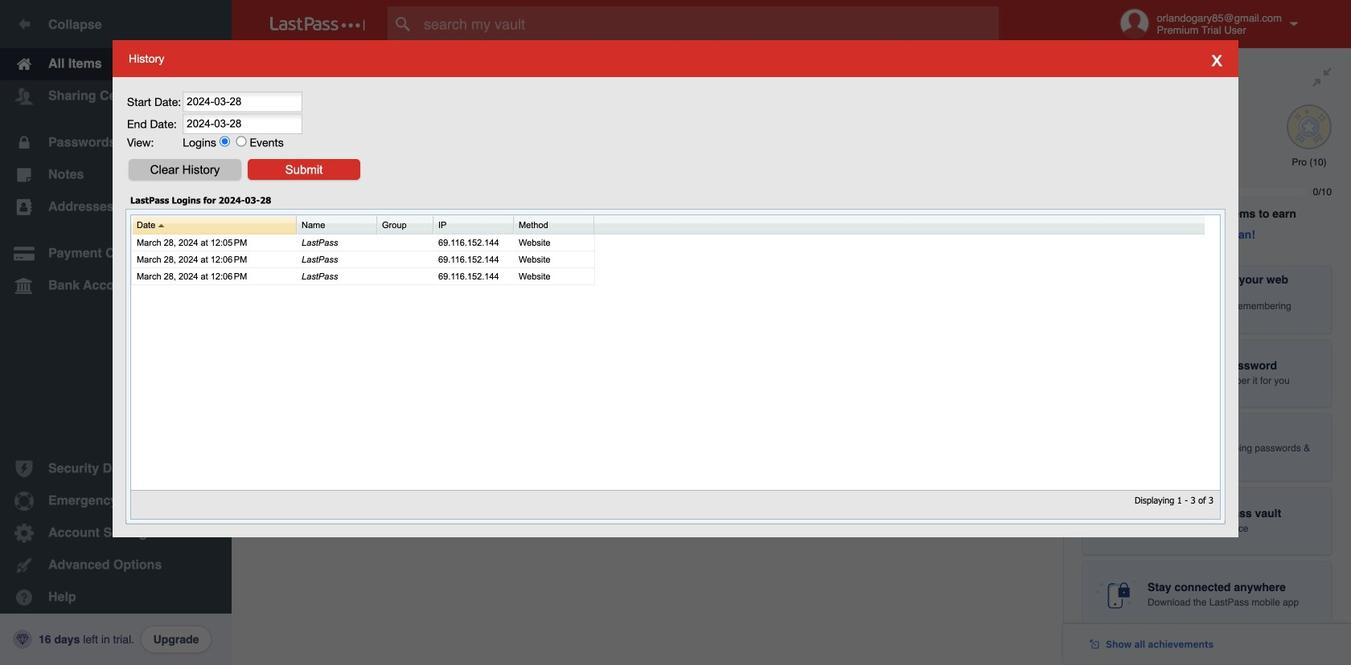 Task type: locate. For each thing, give the bounding box(es) containing it.
main content main content
[[232, 48, 1063, 52]]



Task type: vqa. For each thing, say whether or not it's contained in the screenshot.
lastpass image
yes



Task type: describe. For each thing, give the bounding box(es) containing it.
main navigation navigation
[[0, 0, 232, 666]]

search my vault text field
[[388, 6, 1030, 42]]

Search search field
[[388, 6, 1030, 42]]

lastpass image
[[270, 17, 365, 31]]



